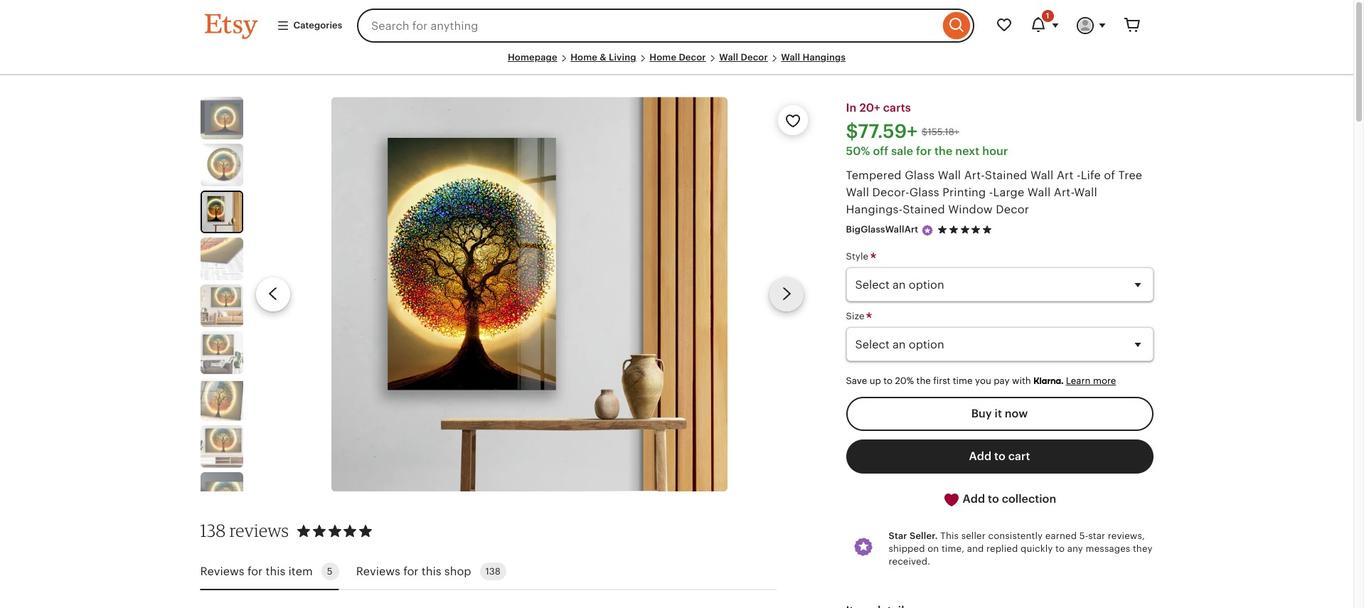 Task type: describe. For each thing, give the bounding box(es) containing it.
star
[[1089, 531, 1106, 541]]

tempered glass wall art-stained wall art life of tree wall image 8 image
[[200, 426, 243, 468]]

in 20+ carts
[[846, 102, 911, 114]]

0 vertical spatial glass
[[905, 170, 935, 182]]

menu bar containing homepage
[[205, 51, 1150, 76]]

learn
[[1066, 376, 1091, 387]]

1 horizontal spatial stained
[[985, 170, 1028, 182]]

20%
[[896, 376, 915, 387]]

reviews for this shop
[[356, 566, 471, 578]]

1 vertical spatial -
[[990, 187, 994, 199]]

categories
[[294, 20, 342, 31]]

quickly
[[1021, 543, 1053, 554]]

life
[[1081, 170, 1101, 182]]

tree
[[1119, 170, 1143, 182]]

&
[[600, 52, 607, 63]]

hour
[[983, 145, 1009, 157]]

this
[[941, 531, 959, 541]]

printing
[[943, 187, 987, 199]]

0 vertical spatial art-
[[965, 170, 985, 182]]

shipped
[[889, 543, 926, 554]]

20+
[[860, 102, 881, 114]]

time,
[[942, 543, 965, 554]]

star_seller image
[[922, 224, 935, 237]]

Search for anything text field
[[357, 9, 940, 43]]

this seller consistently earned 5-star reviews, shipped on time, and replied quickly to any messages they received.
[[889, 531, 1153, 567]]

wall hangings link
[[782, 52, 846, 63]]

wall left hangings
[[782, 52, 801, 63]]

star seller.
[[889, 531, 938, 541]]

for for reviews for this item
[[248, 566, 263, 578]]

0 horizontal spatial stained
[[903, 204, 946, 216]]

hangings-
[[846, 204, 903, 216]]

138 for 138 reviews
[[200, 520, 226, 542]]

pay
[[994, 376, 1010, 387]]

item
[[289, 566, 313, 578]]

tempered glass wall art-stained wall art -life of tree wall decor-glass printing -large wall art-wall hangings-stained window decor
[[846, 170, 1143, 216]]

add to collection button
[[846, 482, 1154, 517]]

carts
[[884, 102, 911, 114]]

5
[[327, 567, 333, 577]]

$77.59+
[[846, 121, 918, 142]]

decor-
[[873, 187, 910, 199]]

star
[[889, 531, 908, 541]]

tempered
[[846, 170, 902, 182]]

$77.59+ $155.18+
[[846, 121, 960, 142]]

cart
[[1009, 450, 1031, 462]]

home for home & living
[[571, 52, 598, 63]]

none search field inside categories banner
[[357, 9, 975, 43]]

138 reviews
[[200, 520, 289, 542]]

decor for wall decor
[[741, 52, 768, 63]]

add to cart button
[[846, 440, 1154, 474]]

next
[[956, 145, 980, 157]]

and
[[968, 543, 984, 554]]

tempered glass wall art-stained wall art life of tree wall image 7 image
[[200, 379, 243, 421]]

up
[[870, 376, 882, 387]]

add for add to cart
[[970, 450, 992, 462]]

wall hangings
[[782, 52, 846, 63]]

window
[[949, 204, 993, 216]]

reviews for reviews for this item
[[200, 566, 245, 578]]

tempered glass wall art-stained wall art life of tree wall image 5 image
[[200, 285, 243, 327]]

time
[[953, 376, 973, 387]]

off
[[873, 145, 889, 157]]

in
[[846, 102, 857, 114]]

buy it now
[[972, 408, 1028, 420]]

seller.
[[910, 531, 938, 541]]

on
[[928, 543, 940, 554]]

1 vertical spatial art-
[[1054, 187, 1075, 199]]

wall up printing on the right top
[[938, 170, 962, 182]]

now
[[1005, 408, 1028, 420]]

sale
[[892, 145, 914, 157]]

save
[[846, 376, 868, 387]]

reviews,
[[1109, 531, 1146, 541]]

style
[[846, 251, 872, 262]]

learn more button
[[1066, 376, 1117, 387]]

tempered glass wall art-stained wall art life of tree wall image 6 image
[[200, 332, 243, 374]]

home & living
[[571, 52, 637, 63]]

wall right 'large' on the top
[[1028, 187, 1051, 199]]

tempered glass wall art-stained wall art life of tree wall image 1 image
[[200, 97, 243, 140]]

50% off sale for the next hour
[[846, 145, 1009, 157]]

home decor
[[650, 52, 706, 63]]

earned
[[1046, 531, 1077, 541]]

wall down life
[[1075, 187, 1098, 199]]



Task type: vqa. For each thing, say whether or not it's contained in the screenshot.
such a great idea! if anyone wants to add to the magnet boards i have lots of one of a kind ceramic animals that would be perfect and make the board even more fun!! :) https://www.etsy.com/ca/shop/RollingDesigns Reply to this comment link
no



Task type: locate. For each thing, give the bounding box(es) containing it.
stained up star_seller image
[[903, 204, 946, 216]]

replied
[[987, 543, 1019, 554]]

1 this from the left
[[266, 566, 286, 578]]

1 horizontal spatial home
[[650, 52, 677, 63]]

1 horizontal spatial reviews
[[356, 566, 401, 578]]

art-
[[965, 170, 985, 182], [1054, 187, 1075, 199]]

to left collection
[[988, 493, 1000, 505]]

glass down "50% off sale for the next hour"
[[905, 170, 935, 182]]

0 horizontal spatial this
[[266, 566, 286, 578]]

the for 20%
[[917, 376, 931, 387]]

wall
[[720, 52, 739, 63], [782, 52, 801, 63], [938, 170, 962, 182], [1031, 170, 1054, 182], [846, 187, 870, 199], [1028, 187, 1051, 199], [1075, 187, 1098, 199]]

bigglasswallart link
[[846, 224, 919, 235]]

1 horizontal spatial decor
[[741, 52, 768, 63]]

0 horizontal spatial home
[[571, 52, 598, 63]]

2 horizontal spatial for
[[917, 145, 932, 157]]

tempered glass wall art-stained wall art life of tree wall image 4 image
[[200, 238, 243, 280]]

collection
[[1002, 493, 1057, 505]]

5-
[[1080, 531, 1089, 541]]

add for add to collection
[[963, 493, 986, 505]]

wall decor link
[[720, 52, 768, 63]]

homepage link
[[508, 52, 558, 63]]

home for home decor
[[650, 52, 677, 63]]

this left the shop
[[422, 566, 442, 578]]

this for shop
[[422, 566, 442, 578]]

0 horizontal spatial tempered glass wall art-stained wall art life of tree wall image 3 image
[[202, 192, 242, 232]]

decor down categories banner
[[679, 52, 706, 63]]

tempered glass wall art-stained wall art life of tree wall image 3 image
[[331, 97, 728, 492], [202, 192, 242, 232]]

138 right the shop
[[486, 567, 501, 577]]

reviews right 5
[[356, 566, 401, 578]]

1 horizontal spatial for
[[404, 566, 419, 578]]

reviews down 138 reviews
[[200, 566, 245, 578]]

for left the shop
[[404, 566, 419, 578]]

the down the $155.18+
[[935, 145, 953, 157]]

any
[[1068, 543, 1084, 554]]

shop
[[445, 566, 471, 578]]

for down reviews
[[248, 566, 263, 578]]

reviews
[[230, 520, 289, 542]]

1 vertical spatial glass
[[910, 187, 940, 199]]

to left cart
[[995, 450, 1006, 462]]

- up the window
[[990, 187, 994, 199]]

home down categories banner
[[650, 52, 677, 63]]

glass up star_seller image
[[910, 187, 940, 199]]

None search field
[[357, 9, 975, 43]]

this left item at bottom left
[[266, 566, 286, 578]]

add to collection
[[960, 493, 1057, 505]]

this
[[266, 566, 286, 578], [422, 566, 442, 578]]

1 horizontal spatial the
[[935, 145, 953, 157]]

categories button
[[266, 13, 353, 38]]

0 vertical spatial add
[[970, 450, 992, 462]]

2 reviews from the left
[[356, 566, 401, 578]]

save up to 20% the first time you pay with klarna. learn more
[[846, 376, 1117, 387]]

0 horizontal spatial -
[[990, 187, 994, 199]]

home decor link
[[650, 52, 706, 63]]

for for reviews for this shop
[[404, 566, 419, 578]]

0 vertical spatial 138
[[200, 520, 226, 542]]

it
[[995, 408, 1003, 420]]

wall down tempered
[[846, 187, 870, 199]]

buy it now button
[[846, 397, 1154, 431]]

for right sale at right
[[917, 145, 932, 157]]

1 horizontal spatial this
[[422, 566, 442, 578]]

bigglasswallart
[[846, 224, 919, 235]]

1 vertical spatial stained
[[903, 204, 946, 216]]

the for for
[[935, 145, 953, 157]]

to
[[884, 376, 893, 387], [995, 450, 1006, 462], [988, 493, 1000, 505], [1056, 543, 1065, 554]]

wall decor
[[720, 52, 768, 63]]

the
[[935, 145, 953, 157], [917, 376, 931, 387]]

home
[[571, 52, 598, 63], [650, 52, 677, 63]]

the left first
[[917, 376, 931, 387]]

1
[[1047, 11, 1050, 20]]

klarna.
[[1034, 376, 1064, 387]]

large
[[994, 187, 1025, 199]]

consistently
[[989, 531, 1043, 541]]

decor down 'large' on the top
[[996, 204, 1030, 216]]

decor for home decor
[[679, 52, 706, 63]]

art
[[1057, 170, 1074, 182]]

1 reviews from the left
[[200, 566, 245, 578]]

1 home from the left
[[571, 52, 598, 63]]

home left &
[[571, 52, 598, 63]]

size
[[846, 311, 868, 322]]

add to cart
[[970, 450, 1031, 462]]

wall right home decor 'link'
[[720, 52, 739, 63]]

of
[[1105, 170, 1116, 182]]

add
[[970, 450, 992, 462], [963, 493, 986, 505]]

50%
[[846, 145, 871, 157]]

to inside this seller consistently earned 5-star reviews, shipped on time, and replied quickly to any messages they received.
[[1056, 543, 1065, 554]]

0 horizontal spatial decor
[[679, 52, 706, 63]]

1 horizontal spatial art-
[[1054, 187, 1075, 199]]

first
[[934, 376, 951, 387]]

stained up 'large' on the top
[[985, 170, 1028, 182]]

seller
[[962, 531, 986, 541]]

- right "art"
[[1077, 170, 1081, 182]]

stained
[[985, 170, 1028, 182], [903, 204, 946, 216]]

1 vertical spatial add
[[963, 493, 986, 505]]

decor inside tempered glass wall art-stained wall art -life of tree wall decor-glass printing -large wall art-wall hangings-stained window decor
[[996, 204, 1030, 216]]

categories banner
[[179, 0, 1175, 51]]

tab list
[[200, 555, 777, 591]]

0 horizontal spatial 138
[[200, 520, 226, 542]]

1 vertical spatial 138
[[486, 567, 501, 577]]

0 horizontal spatial the
[[917, 376, 931, 387]]

with
[[1013, 376, 1032, 387]]

hangings
[[803, 52, 846, 63]]

1 button
[[1021, 9, 1068, 43]]

0 horizontal spatial art-
[[965, 170, 985, 182]]

decor
[[679, 52, 706, 63], [741, 52, 768, 63], [996, 204, 1030, 216]]

art- down "art"
[[1054, 187, 1075, 199]]

0 vertical spatial -
[[1077, 170, 1081, 182]]

tab list containing reviews for this item
[[200, 555, 777, 591]]

0 vertical spatial stained
[[985, 170, 1028, 182]]

decor left wall hangings
[[741, 52, 768, 63]]

138
[[200, 520, 226, 542], [486, 567, 501, 577]]

138 left reviews
[[200, 520, 226, 542]]

tempered glass wall art-stained wall art life of tree wall image 2 image
[[200, 144, 243, 187]]

home & living link
[[571, 52, 637, 63]]

1 vertical spatial the
[[917, 376, 931, 387]]

received.
[[889, 556, 931, 567]]

more
[[1094, 376, 1117, 387]]

this for item
[[266, 566, 286, 578]]

-
[[1077, 170, 1081, 182], [990, 187, 994, 199]]

they
[[1134, 543, 1153, 554]]

you
[[976, 376, 992, 387]]

reviews for reviews for this shop
[[356, 566, 401, 578]]

add left cart
[[970, 450, 992, 462]]

messages
[[1086, 543, 1131, 554]]

0 horizontal spatial reviews
[[200, 566, 245, 578]]

art- up printing on the right top
[[965, 170, 985, 182]]

2 home from the left
[[650, 52, 677, 63]]

buy
[[972, 408, 992, 420]]

2 horizontal spatial decor
[[996, 204, 1030, 216]]

1 horizontal spatial -
[[1077, 170, 1081, 182]]

to right up
[[884, 376, 893, 387]]

1 horizontal spatial tempered glass wall art-stained wall art life of tree wall image 3 image
[[331, 97, 728, 492]]

add up "seller"
[[963, 493, 986, 505]]

$155.18+
[[922, 126, 960, 137]]

1 horizontal spatial 138
[[486, 567, 501, 577]]

menu bar
[[205, 51, 1150, 76]]

homepage
[[508, 52, 558, 63]]

wall left "art"
[[1031, 170, 1054, 182]]

reviews for this item
[[200, 566, 313, 578]]

0 vertical spatial the
[[935, 145, 953, 157]]

living
[[609, 52, 637, 63]]

138 for 138
[[486, 567, 501, 577]]

to down earned
[[1056, 543, 1065, 554]]

0 horizontal spatial for
[[248, 566, 263, 578]]

2 this from the left
[[422, 566, 442, 578]]



